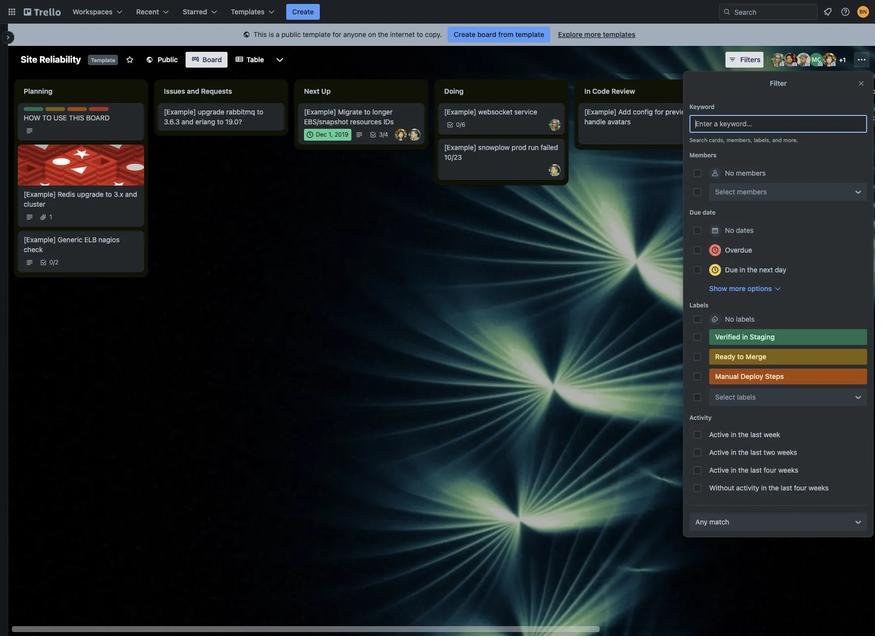 Task type: locate. For each thing, give the bounding box(es) containing it.
recent button
[[130, 4, 175, 20]]

2 this member is an admin of this workspace. image from the left
[[806, 62, 810, 67]]

1 horizontal spatial template
[[516, 30, 545, 39]]

0 horizontal spatial more
[[585, 30, 601, 39]]

in left staging
[[743, 333, 748, 341]]

1 vertical spatial upgrade
[[77, 190, 104, 199]]

version
[[797, 114, 820, 122]]

last left two
[[751, 448, 762, 457]]

ebs/snapshot
[[304, 118, 348, 126]]

members down no members
[[737, 188, 767, 196]]

[example] up check
[[24, 236, 56, 244]]

1 vertical spatial 1
[[49, 213, 52, 221]]

active down active in the last week
[[710, 448, 729, 457]]

1 vertical spatial no
[[725, 226, 734, 235]]

3.6.3
[[164, 118, 180, 126]]

create left the board
[[454, 30, 476, 39]]

requests
[[201, 87, 232, 95]]

add
[[619, 108, 631, 116]]

3.x
[[114, 190, 123, 199]]

and inside text box
[[187, 87, 199, 95]]

[example] inside [example] bump node version for slack & services to new lts 6.9.1
[[725, 114, 757, 122]]

2 vertical spatial no
[[725, 315, 734, 323]]

services
[[751, 123, 778, 132]]

public button
[[140, 52, 184, 68]]

show more options
[[710, 284, 772, 293]]

tom mikelbach (tommikelbach) image down failed
[[549, 164, 561, 176]]

[example] for [example] redis upgrade to 3.x and cluster
[[24, 190, 56, 199]]

0 vertical spatial members
[[736, 169, 766, 177]]

the for due in the next day
[[748, 266, 758, 274]]

[example]
[[164, 108, 196, 116], [304, 108, 336, 116], [444, 108, 477, 116], [585, 108, 617, 116], [725, 114, 757, 122], [444, 143, 477, 152], [725, 165, 757, 173], [24, 190, 56, 199], [24, 236, 56, 244]]

0 horizontal spatial color: yellow, title: "ready to merge" element
[[45, 107, 65, 111]]

dec
[[316, 131, 327, 138]]

primary element
[[0, 0, 876, 24]]

[example] up the 10/23
[[444, 143, 477, 152]]

[example] up &
[[725, 114, 757, 122]]

3 active from the top
[[710, 466, 729, 475]]

more inside 'button'
[[729, 284, 746, 293]]

[example] up the 3.6.3
[[164, 108, 196, 116]]

for left anyone
[[333, 30, 342, 39]]

0 vertical spatial upgrade
[[198, 108, 225, 116]]

color: yellow, title: "ready to merge" element up use
[[45, 107, 65, 111]]

websocket
[[478, 108, 513, 116]]

0 vertical spatial more
[[585, 30, 601, 39]]

0 left 6
[[456, 121, 460, 128]]

keyword
[[690, 103, 715, 111]]

starred
[[183, 7, 207, 16]]

andre gorte (andregorte) image left marques closter (marquescloster) image
[[784, 53, 798, 67]]

chris temperson (christemperson) image
[[797, 53, 811, 67]]

0 vertical spatial no
[[725, 169, 734, 177]]

0 horizontal spatial 1
[[49, 213, 52, 221]]

check
[[24, 245, 43, 254]]

1 vertical spatial more
[[729, 284, 746, 293]]

andre gorte (andregorte) image down marques closter (marquescloster) icon
[[830, 176, 841, 188]]

options
[[748, 284, 772, 293]]

color: red, title: "unshippable!" element
[[89, 107, 127, 115]]

in for active in the last week
[[731, 431, 737, 439]]

1 horizontal spatial four
[[794, 484, 807, 492]]

ready
[[716, 353, 736, 361]]

0 horizontal spatial this member is an admin of this workspace. image
[[780, 62, 785, 67]]

for inside [example] bump node version for slack & services to new lts 6.9.1
[[822, 114, 831, 122]]

[example] consul dns link
[[725, 164, 839, 174]]

the down active in the last week
[[739, 448, 749, 457]]

to left 19.0?
[[217, 118, 224, 126]]

match
[[710, 518, 730, 526]]

tom mikelbach (tommikelbach) image
[[409, 129, 421, 141], [549, 164, 561, 176]]

0 vertical spatial 0
[[456, 121, 460, 128]]

[example] up ebs/snapshot
[[304, 108, 336, 116]]

1 vertical spatial select
[[716, 393, 736, 401]]

due left date
[[690, 209, 701, 216]]

1 horizontal spatial 1
[[843, 56, 846, 64]]

and right issues
[[187, 87, 199, 95]]

no up select members
[[725, 169, 734, 177]]

tom mikelbach (tommikelbach) image right samantha pivlot (samanthapivlot) image
[[409, 129, 421, 141]]

this member is an admin of this workspace. image right chris temperson (christemperson) image
[[819, 62, 823, 67]]

amy freiderson (amyfreiderson) image
[[771, 53, 785, 67], [549, 119, 561, 131]]

active for active in the last four weeks
[[710, 466, 729, 475]]

[example] for [example] migrate to longer ebs/snapshot resources ids
[[304, 108, 336, 116]]

0 vertical spatial amy freiderson (amyfreiderson) image
[[771, 53, 785, 67]]

0 vertical spatial create
[[292, 7, 314, 16]]

and right the 3.x
[[125, 190, 137, 199]]

to
[[417, 30, 423, 39], [257, 108, 263, 116], [364, 108, 371, 116], [693, 108, 699, 116], [217, 118, 224, 126], [780, 123, 786, 132], [106, 190, 112, 199], [738, 353, 744, 361]]

last
[[751, 431, 762, 439], [751, 448, 762, 457], [751, 466, 762, 475], [781, 484, 793, 492]]

the right activity
[[769, 484, 779, 492]]

color: orange, title: "manual deploy steps" element
[[67, 107, 87, 111], [710, 369, 868, 385]]

1 horizontal spatial upgrade
[[198, 108, 225, 116]]

1 vertical spatial amy freiderson (amyfreiderson) image
[[549, 119, 561, 131]]

nagios
[[99, 236, 120, 244]]

to down node
[[780, 123, 786, 132]]

color: green, title: "verified in staging" element up [exa
[[865, 107, 876, 111]]

date
[[703, 209, 716, 216]]

create for create board from template
[[454, 30, 476, 39]]

select up date
[[716, 188, 736, 196]]

1 left show menu image
[[843, 56, 846, 64]]

in for active in the last four weeks
[[731, 466, 737, 475]]

create board from template link
[[448, 27, 550, 42]]

template right public
[[303, 30, 331, 39]]

[example] up cluster
[[24, 190, 56, 199]]

in up 'without'
[[731, 466, 737, 475]]

1 active from the top
[[710, 431, 729, 439]]

2 horizontal spatial /
[[460, 121, 462, 128]]

1 horizontal spatial this member is an admin of this workspace. image
[[806, 62, 810, 67]]

1 vertical spatial weeks
[[779, 466, 799, 475]]

0 vertical spatial weeks
[[778, 448, 798, 457]]

0
[[456, 121, 460, 128], [49, 259, 53, 266]]

from
[[498, 30, 514, 39]]

0 vertical spatial active
[[710, 431, 729, 439]]

2 vertical spatial active
[[710, 466, 729, 475]]

Next Up text field
[[298, 83, 425, 99]]

0 vertical spatial select
[[716, 188, 736, 196]]

anyone
[[343, 30, 366, 39]]

/ down ids on the left of the page
[[383, 131, 385, 138]]

the up activity
[[739, 466, 749, 475]]

labels up verified in staging
[[736, 315, 755, 323]]

up
[[321, 87, 331, 95]]

color: green, title: "verified in staging" element
[[24, 107, 43, 111], [865, 107, 876, 111], [710, 329, 868, 345]]

0 vertical spatial /
[[460, 121, 462, 128]]

create up public
[[292, 7, 314, 16]]

this member is an admin of this workspace. image
[[780, 62, 785, 67], [819, 62, 823, 67]]

and inside "[example] upgrade rabbitmq to 3.6.3 and erlang to 19.0?"
[[182, 118, 194, 126]]

0 left 2
[[49, 259, 53, 266]]

last down active in the last two weeks
[[751, 466, 762, 475]]

how to use this board
[[24, 114, 110, 122]]

more.
[[784, 137, 799, 143]]

manual
[[716, 372, 739, 381]]

erlang
[[195, 118, 215, 126]]

[example] for [example] websocket service
[[444, 108, 477, 116]]

0 horizontal spatial tom mikelbach (tommikelbach) image
[[409, 129, 421, 141]]

[example] bump node version for slack & services to new lts 6.9.1
[[725, 114, 832, 132]]

the for active in the last four weeks
[[739, 466, 749, 475]]

to left the 3.x
[[106, 190, 112, 199]]

0 horizontal spatial 0
[[49, 259, 53, 266]]

1 horizontal spatial tom mikelbach (tommikelbach) image
[[549, 164, 561, 176]]

color: yellow, title: "ready to merge" element
[[45, 107, 65, 111], [710, 349, 868, 365]]

active up 'without'
[[710, 466, 729, 475]]

handle
[[585, 118, 606, 126]]

2 template from the left
[[516, 30, 545, 39]]

[example] up handle at the top of page
[[585, 108, 617, 116]]

config
[[633, 108, 653, 116]]

select for select labels
[[716, 393, 736, 401]]

this member is an admin of this workspace. image up filter on the right
[[780, 62, 785, 67]]

2 select from the top
[[716, 393, 736, 401]]

1 horizontal spatial 0
[[456, 121, 460, 128]]

[example] generic elb nagios check
[[24, 236, 120, 254]]

explore more templates link
[[552, 27, 642, 42]]

In Code Review text field
[[579, 83, 705, 99]]

color: orange, title: "manual deploy steps" element up this at the top left
[[67, 107, 87, 111]]

samantha pivlot (samanthapivlot) image
[[823, 53, 837, 67], [689, 129, 701, 141]]

2 vertical spatial /
[[53, 259, 55, 266]]

in down active in the last week
[[731, 448, 737, 457]]

color: yellow, title: "ready to merge" element up "steps"
[[710, 349, 868, 365]]

[example] inside [example] redis upgrade to 3.x and cluster
[[24, 190, 56, 199]]

[example] up select members
[[725, 165, 757, 173]]

due in the next day
[[725, 266, 787, 274]]

1 horizontal spatial /
[[383, 131, 385, 138]]

this member is an admin of this workspace. image for chris temperson (christemperson) image
[[806, 62, 810, 67]]

color: green, title: "verified in staging" element up merge
[[710, 329, 868, 345]]

for
[[333, 30, 342, 39], [655, 108, 664, 116], [822, 114, 831, 122]]

in up active in the last two weeks
[[731, 431, 737, 439]]

1 horizontal spatial due
[[725, 266, 738, 274]]

1 this member is an admin of this workspace. image from the left
[[793, 62, 797, 67]]

last for two
[[751, 448, 762, 457]]

[example] inside [example] migrate to longer ebs/snapshot resources ids
[[304, 108, 336, 116]]

due for due date
[[690, 209, 701, 216]]

table
[[247, 55, 264, 64]]

1 vertical spatial members
[[737, 188, 767, 196]]

members for select members
[[737, 188, 767, 196]]

no up verified
[[725, 315, 734, 323]]

0 vertical spatial due
[[690, 209, 701, 216]]

0 horizontal spatial four
[[764, 466, 777, 475]]

[example] inside "link"
[[444, 108, 477, 116]]

0 vertical spatial tom mikelbach (tommikelbach) image
[[409, 129, 421, 141]]

0 horizontal spatial due
[[690, 209, 701, 216]]

1 vertical spatial tom mikelbach (tommikelbach) image
[[549, 164, 561, 176]]

upgrade right redis
[[77, 190, 104, 199]]

the right the on
[[378, 30, 388, 39]]

1 vertical spatial 0
[[49, 259, 53, 266]]

and inside [example] redis upgrade to 3.x and cluster
[[125, 190, 137, 199]]

2 no from the top
[[725, 226, 734, 235]]

0 vertical spatial labels
[[736, 315, 755, 323]]

to inside [example] bump node version for slack & services to new lts 6.9.1
[[780, 123, 786, 132]]

dec 1, 2019
[[316, 131, 349, 138]]

no for no members
[[725, 169, 734, 177]]

andre gorte (andregorte) image
[[784, 53, 798, 67], [830, 176, 841, 188]]

1 no from the top
[[725, 169, 734, 177]]

[example] for [example] add config for preview to handle avatars
[[585, 108, 617, 116]]

2 active from the top
[[710, 448, 729, 457]]

service
[[515, 108, 538, 116]]

/ down [example] generic elb nagios check
[[53, 259, 55, 266]]

weeks for active in the last four weeks
[[779, 466, 799, 475]]

1 vertical spatial due
[[725, 266, 738, 274]]

more right explore
[[585, 30, 601, 39]]

2 horizontal spatial for
[[822, 114, 831, 122]]

/ down [example] websocket service on the top
[[460, 121, 462, 128]]

0 vertical spatial samantha pivlot (samanthapivlot) image
[[823, 53, 837, 67]]

show menu image
[[857, 55, 867, 65]]

how
[[24, 114, 40, 122]]

0 vertical spatial four
[[764, 466, 777, 475]]

3 no from the top
[[725, 315, 734, 323]]

[example] for [example] generic elb nagios check
[[24, 236, 56, 244]]

more for explore
[[585, 30, 601, 39]]

1 horizontal spatial this member is an admin of this workspace. image
[[819, 62, 823, 67]]

[example] inside "[example] upgrade rabbitmq to 3.6.3 and erlang to 19.0?"
[[164, 108, 196, 116]]

1 horizontal spatial create
[[454, 30, 476, 39]]

Enter a keyword… text field
[[690, 115, 868, 133]]

dates
[[736, 226, 754, 235]]

this member is an admin of this workspace. image for marques closter (marquescloster) image
[[819, 62, 823, 67]]

labels
[[736, 315, 755, 323], [737, 393, 756, 401]]

create button
[[286, 4, 320, 20]]

to right preview
[[693, 108, 699, 116]]

create inside create board from template link
[[454, 30, 476, 39]]

1 vertical spatial active
[[710, 448, 729, 457]]

the left next
[[748, 266, 758, 274]]

this member is an admin of this workspace. image for the topmost the andre gorte (andregorte) icon
[[793, 62, 797, 67]]

bump
[[759, 114, 777, 122]]

labels for select labels
[[737, 393, 756, 401]]

0 horizontal spatial andre gorte (andregorte) image
[[784, 53, 798, 67]]

[example] websocket service link
[[444, 107, 559, 117]]

two
[[764, 448, 776, 457]]

steps
[[766, 372, 784, 381]]

0 vertical spatial 1
[[843, 56, 846, 64]]

resources
[[350, 118, 382, 126]]

0 horizontal spatial create
[[292, 7, 314, 16]]

1 vertical spatial samantha pivlot (samanthapivlot) image
[[689, 129, 701, 141]]

0 horizontal spatial color: orange, title: "manual deploy steps" element
[[67, 107, 87, 111]]

1 vertical spatial color: orange, title: "manual deploy steps" element
[[710, 369, 868, 385]]

verified
[[716, 333, 741, 341]]

to right rabbitmq
[[257, 108, 263, 116]]

this member is an admin of this workspace. image
[[793, 62, 797, 67], [806, 62, 810, 67], [832, 62, 836, 67]]

2 this member is an admin of this workspace. image from the left
[[819, 62, 823, 67]]

labels,
[[754, 137, 771, 143]]

templates
[[231, 7, 265, 16]]

next
[[760, 266, 773, 274]]

members up select members
[[736, 169, 766, 177]]

color: green, title: "verified in staging" element containing verified in staging
[[710, 329, 868, 345]]

new
[[788, 123, 801, 132]]

[example] upgrade rabbitmq to 3.6.3 and erlang to 19.0?
[[164, 108, 263, 126]]

star or unstar board image
[[126, 56, 134, 64]]

to up resources at the top left of page
[[364, 108, 371, 116]]

deploy
[[741, 372, 764, 381]]

3 / 4
[[379, 131, 388, 138]]

generic
[[58, 236, 82, 244]]

1 this member is an admin of this workspace. image from the left
[[780, 62, 785, 67]]

workspaces
[[73, 7, 113, 16]]

1 vertical spatial labels
[[737, 393, 756, 401]]

select down manual
[[716, 393, 736, 401]]

Search field
[[731, 4, 818, 19]]

sm image
[[242, 30, 252, 40]]

0 horizontal spatial upgrade
[[77, 190, 104, 199]]

0 horizontal spatial template
[[303, 30, 331, 39]]

[example] inside [example] snowplow prod run failed 10/23
[[444, 143, 477, 152]]

0 horizontal spatial /
[[53, 259, 55, 266]]

1 horizontal spatial more
[[729, 284, 746, 293]]

active down activity
[[710, 431, 729, 439]]

1 vertical spatial four
[[794, 484, 807, 492]]

create
[[292, 7, 314, 16], [454, 30, 476, 39]]

no members
[[725, 169, 766, 177]]

[example] generic elb nagios check link
[[24, 235, 138, 255]]

a
[[276, 30, 280, 39]]

1 horizontal spatial color: yellow, title: "ready to merge" element
[[710, 349, 868, 365]]

[example] for [example] snowplow prod run failed 10/23
[[444, 143, 477, 152]]

due up show more options
[[725, 266, 738, 274]]

for up 6.9.1
[[822, 114, 831, 122]]

for right config
[[655, 108, 664, 116]]

labels down manual deploy steps
[[737, 393, 756, 401]]

template right from
[[516, 30, 545, 39]]

1 horizontal spatial samantha pivlot (samanthapivlot) image
[[823, 53, 837, 67]]

this member is an admin of this workspace. image for the topmost amy freiderson (amyfreiderson) 'image'
[[780, 62, 785, 67]]

samantha pivlot (samanthapivlot) image up the members
[[689, 129, 701, 141]]

1 horizontal spatial color: orange, title: "manual deploy steps" element
[[710, 369, 868, 385]]

0 horizontal spatial this member is an admin of this workspace. image
[[793, 62, 797, 67]]

more for show
[[729, 284, 746, 293]]

to left copy.
[[417, 30, 423, 39]]

consul
[[759, 165, 781, 173]]

this
[[254, 30, 267, 39]]

doing
[[444, 87, 464, 95]]

[example] inside [example] generic elb nagios check
[[24, 236, 56, 244]]

upgrade up the erlang
[[198, 108, 225, 116]]

and left more.
[[773, 137, 782, 143]]

amy freiderson (amyfreiderson) image up failed
[[549, 119, 561, 131]]

[example] migrate to longer ebs/snapshot resources ids
[[304, 108, 394, 126]]

more right "show"
[[729, 284, 746, 293]]

create inside create button
[[292, 7, 314, 16]]

samantha pivlot (samanthapivlot) image
[[395, 129, 407, 141]]

1 vertical spatial andre gorte (andregorte) image
[[830, 176, 841, 188]]

1 vertical spatial create
[[454, 30, 476, 39]]

and right the 3.6.3
[[182, 118, 194, 126]]

samantha pivlot (samanthapivlot) image left +
[[823, 53, 837, 67]]

0 horizontal spatial samantha pivlot (samanthapivlot) image
[[689, 129, 701, 141]]

active in the last four weeks
[[710, 466, 799, 475]]

in up show more options
[[740, 266, 746, 274]]

no left dates
[[725, 226, 734, 235]]

labels
[[690, 302, 709, 309]]

3
[[379, 131, 383, 138]]

1 select from the top
[[716, 188, 736, 196]]

run
[[529, 143, 539, 152]]

longer
[[373, 108, 393, 116]]

amy freiderson (amyfreiderson) image up filter on the right
[[771, 53, 785, 67]]

[example] inside [example] add config for preview to handle avatars
[[585, 108, 617, 116]]

members
[[690, 152, 717, 159]]

0 for 0 / 2
[[49, 259, 53, 266]]

1 vertical spatial color: yellow, title: "ready to merge" element
[[710, 349, 868, 365]]

migrate
[[338, 108, 362, 116]]

Planning text field
[[18, 83, 144, 99]]

1 horizontal spatial amy freiderson (amyfreiderson) image
[[771, 53, 785, 67]]

0 / 2
[[49, 259, 59, 266]]

2 horizontal spatial this member is an admin of this workspace. image
[[832, 62, 836, 67]]

1 vertical spatial /
[[383, 131, 385, 138]]

active for active in the last week
[[710, 431, 729, 439]]

review
[[612, 87, 635, 95]]

[example] upgrade rabbitmq to 3.6.3 and erlang to 19.0? link
[[164, 107, 279, 127]]

the up active in the last two weeks
[[739, 431, 749, 439]]

1 down [example] redis upgrade to 3.x and cluster
[[49, 213, 52, 221]]

filters button
[[726, 52, 764, 68]]

active
[[710, 431, 729, 439], [710, 448, 729, 457], [710, 466, 729, 475]]

[exa link
[[865, 113, 876, 123]]

color: orange, title: "manual deploy steps" element down merge
[[710, 369, 868, 385]]

3 this member is an admin of this workspace. image from the left
[[832, 62, 836, 67]]

back to home image
[[24, 4, 61, 20]]

the for active in the last week
[[739, 431, 749, 439]]

Board name text field
[[16, 52, 86, 68]]

1 horizontal spatial for
[[655, 108, 664, 116]]

[example] up the 0 / 6
[[444, 108, 477, 116]]

last left week
[[751, 431, 762, 439]]

upgrade
[[198, 108, 225, 116], [77, 190, 104, 199]]



Task type: vqa. For each thing, say whether or not it's contained in the screenshot.
right 'Media'
no



Task type: describe. For each thing, give the bounding box(es) containing it.
cluster
[[24, 200, 45, 208]]

board link
[[186, 52, 228, 68]]

open information menu image
[[841, 7, 851, 17]]

marques closter (marquescloster) image
[[830, 135, 841, 147]]

0 for 0 / 6
[[456, 121, 460, 128]]

active in the last week
[[710, 431, 781, 439]]

+
[[840, 56, 843, 64]]

rabbitmq
[[226, 108, 255, 116]]

failed
[[541, 143, 558, 152]]

elb
[[84, 236, 97, 244]]

preview
[[666, 108, 691, 116]]

verified in staging
[[716, 333, 775, 341]]

/ for 6
[[460, 121, 462, 128]]

node
[[779, 114, 795, 122]]

search
[[690, 137, 708, 143]]

2
[[55, 259, 59, 266]]

table link
[[230, 52, 270, 68]]

last for four
[[751, 466, 762, 475]]

due for due in the next day
[[725, 266, 738, 274]]

in for due in the next day
[[740, 266, 746, 274]]

1 template from the left
[[303, 30, 331, 39]]

in for verified in staging
[[743, 333, 748, 341]]

/ for 2
[[53, 259, 55, 266]]

without activity in the last four weeks
[[710, 484, 829, 492]]

search cards, members, labels, and more.
[[690, 137, 799, 143]]

slack
[[725, 123, 742, 132]]

color: green, title: "verified in staging" element up how
[[24, 107, 43, 111]]

search image
[[723, 8, 731, 16]]

[example] for [example] consul dns
[[725, 165, 757, 173]]

create for create
[[292, 7, 314, 16]]

[example] snowplow prod run failed 10/23 link
[[444, 143, 559, 162]]

week
[[764, 431, 781, 439]]

[example] redis upgrade to 3.x and cluster
[[24, 190, 137, 208]]

active in the last two weeks
[[710, 448, 798, 457]]

due date
[[690, 209, 716, 216]]

this
[[69, 114, 84, 122]]

Issues and Requests text field
[[158, 83, 284, 99]]

active for active in the last two weeks
[[710, 448, 729, 457]]

internet
[[390, 30, 415, 39]]

prod
[[512, 143, 527, 152]]

next
[[304, 87, 320, 95]]

members for no members
[[736, 169, 766, 177]]

10/23
[[444, 153, 462, 161]]

+ 1
[[840, 56, 846, 64]]

explore
[[558, 30, 583, 39]]

to inside [example] redis upgrade to 3.x and cluster
[[106, 190, 112, 199]]

0 horizontal spatial for
[[333, 30, 342, 39]]

explore more templates
[[558, 30, 636, 39]]

avatars
[[608, 118, 631, 126]]

no for no labels
[[725, 315, 734, 323]]

for inside [example] add config for preview to handle avatars
[[655, 108, 664, 116]]

last for week
[[751, 431, 762, 439]]

in right activity
[[762, 484, 767, 492]]

planning
[[24, 87, 53, 95]]

1 horizontal spatial andre gorte (andregorte) image
[[830, 176, 841, 188]]

filter
[[770, 79, 787, 87]]

0 notifications image
[[822, 6, 834, 18]]

0 vertical spatial andre gorte (andregorte) image
[[784, 53, 798, 67]]

snowplow
[[478, 143, 510, 152]]

next up
[[304, 87, 331, 95]]

lts
[[803, 123, 815, 132]]

2 vertical spatial weeks
[[809, 484, 829, 492]]

members,
[[727, 137, 753, 143]]

marques closter (marquescloster) image
[[810, 53, 824, 67]]

0 horizontal spatial amy freiderson (amyfreiderson) image
[[549, 119, 561, 131]]

day
[[775, 266, 787, 274]]

[example] migrate to longer ebs/snapshot resources ids link
[[304, 107, 419, 127]]

no labels
[[725, 315, 755, 323]]

0 vertical spatial color: yellow, title: "ready to merge" element
[[45, 107, 65, 111]]

issues and requests
[[164, 87, 232, 95]]

templates button
[[225, 4, 280, 20]]

labels for no labels
[[736, 315, 755, 323]]

color: orange, title: "manual deploy steps" element containing manual deploy steps
[[710, 369, 868, 385]]

template
[[91, 57, 115, 63]]

on
[[368, 30, 376, 39]]

ben nelson (bennelson96) image
[[858, 6, 870, 18]]

/ for 4
[[383, 131, 385, 138]]

&
[[744, 123, 749, 132]]

Doing text field
[[438, 83, 565, 99]]

reliability
[[39, 54, 81, 65]]

public
[[282, 30, 301, 39]]

no for no dates
[[725, 226, 734, 235]]

upgrade inside "[example] upgrade rabbitmq to 3.6.3 and erlang to 19.0?"
[[198, 108, 225, 116]]

manual deploy steps
[[716, 372, 784, 381]]

the for active in the last two weeks
[[739, 448, 749, 457]]

board
[[478, 30, 497, 39]]

last down active in the last four weeks
[[781, 484, 793, 492]]

to right ready
[[738, 353, 744, 361]]

0 vertical spatial color: orange, title: "manual deploy steps" element
[[67, 107, 87, 111]]

1,
[[329, 131, 333, 138]]

[example] add config for preview to handle avatars
[[585, 108, 699, 126]]

show more options button
[[710, 284, 782, 294]]

select labels
[[716, 393, 756, 401]]

issues
[[164, 87, 185, 95]]

select for select members
[[716, 188, 736, 196]]

upgrade inside [example] redis upgrade to 3.x and cluster
[[77, 190, 104, 199]]

in for active in the last two weeks
[[731, 448, 737, 457]]

[exa
[[865, 114, 876, 122]]

merge
[[746, 353, 767, 361]]

[example] for [example] bump node version for slack & services to new lts 6.9.1
[[725, 114, 757, 122]]

weeks for active in the last two weeks
[[778, 448, 798, 457]]

filters
[[741, 55, 761, 64]]

[example] add config for preview to handle avatars link
[[585, 107, 699, 127]]

[example] redis upgrade to 3.x and cluster link
[[24, 190, 138, 209]]

close popover image
[[858, 80, 866, 87]]

[example] consul dns
[[725, 165, 797, 173]]

board
[[86, 114, 110, 122]]

color: yellow, title: "ready to merge" element containing ready to merge
[[710, 349, 868, 365]]

to inside [example] migrate to longer ebs/snapshot resources ids
[[364, 108, 371, 116]]

[example] websocket service
[[444, 108, 538, 116]]

templates
[[603, 30, 636, 39]]

code
[[593, 87, 610, 95]]

customize views image
[[275, 55, 285, 65]]

any
[[696, 518, 708, 526]]

[example] for [example] upgrade rabbitmq to 3.6.3 and erlang to 19.0?
[[164, 108, 196, 116]]

public
[[158, 55, 178, 64]]

to inside [example] add config for preview to handle avatars
[[693, 108, 699, 116]]

workspaces button
[[67, 4, 128, 20]]



